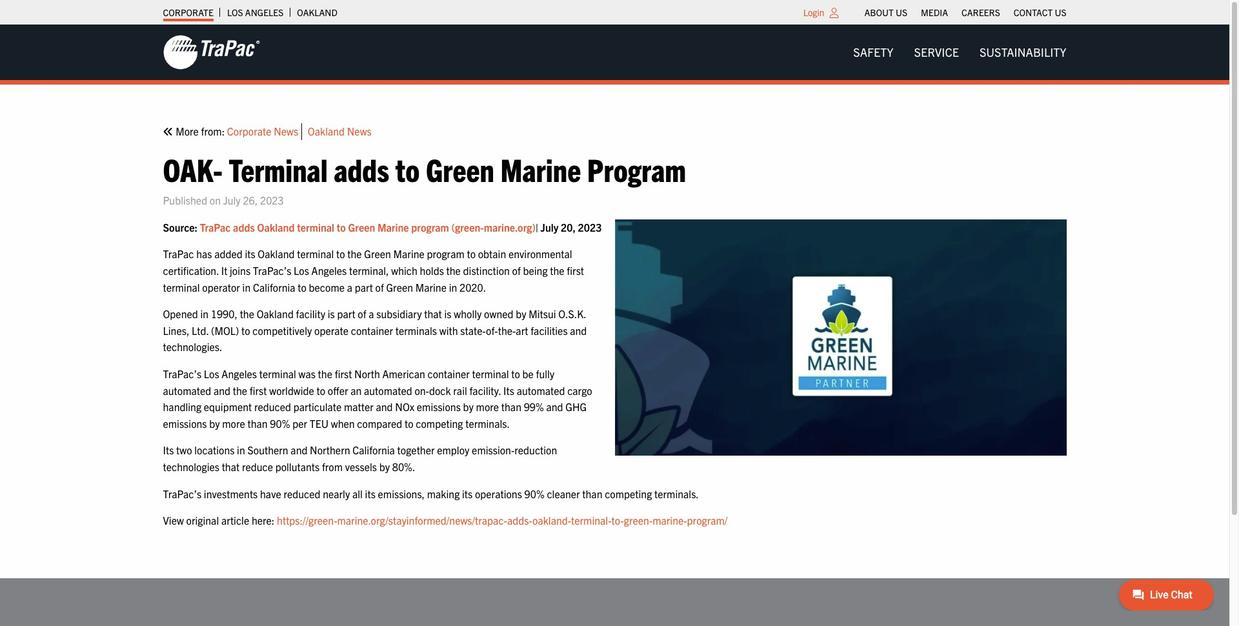 Task type: vqa. For each thing, say whether or not it's contained in the screenshot.
emissions to the right
yes



Task type: describe. For each thing, give the bounding box(es) containing it.
the right holds
[[447, 264, 461, 277]]

locations
[[195, 444, 235, 457]]

facility
[[296, 308, 326, 320]]

worldwide
[[269, 384, 314, 397]]

have
[[260, 487, 281, 500]]

green-
[[624, 514, 653, 527]]

opened in 1990, the oakland facility is part of a subsidiary that is wholly owned by mitsui o.s.k. lines, ltd. (mol) to competitively operate container terminals with state-of-the-art facilities and technologies.
[[163, 308, 587, 353]]

program inside the trapac has added its oakland terminal to the green marine program to obtain environmental certification. it joins trapac's los angeles terminal, which holds the distinction of being the first terminal operator in california to become a part of green marine in 2020.
[[427, 248, 465, 261]]

1 vertical spatial first
[[335, 367, 352, 380]]

1 horizontal spatial 2023
[[578, 221, 602, 234]]

certification.
[[163, 264, 219, 277]]

technologies
[[163, 460, 220, 473]]

its inside the trapac has added its oakland terminal to the green marine program to obtain environmental certification. it joins trapac's los angeles terminal, which holds the distinction of being the first terminal operator in california to become a part of green marine in 2020.
[[245, 248, 256, 261]]

1 vertical spatial july
[[541, 221, 559, 234]]

to left be
[[512, 367, 520, 380]]

corporate news link
[[227, 123, 302, 140]]

by down rail
[[463, 400, 474, 413]]

distinction
[[463, 264, 510, 277]]

trapac's for los
[[163, 367, 202, 380]]

wholly
[[454, 308, 482, 320]]

1 horizontal spatial more
[[476, 400, 499, 413]]

owned
[[484, 308, 514, 320]]

0 vertical spatial emissions
[[417, 400, 461, 413]]

environmental
[[509, 248, 573, 261]]

lines,
[[163, 324, 189, 337]]

light image
[[830, 8, 839, 18]]

1990,
[[211, 308, 238, 320]]

2 automated from the left
[[364, 384, 413, 397]]

was
[[299, 367, 316, 380]]

to left obtain
[[467, 248, 476, 261]]

nox
[[395, 400, 415, 413]]

menu bar containing about us
[[858, 3, 1074, 21]]

angeles inside the trapac has added its oakland terminal to the green marine program to obtain environmental certification. it joins trapac's los angeles terminal, which holds the distinction of being the first terminal operator in california to become a part of green marine in 2020.
[[312, 264, 347, 277]]

and inside 'its two locations in southern and northern california together employ emission-reduction technologies that reduce pollutants from vessels by 80%.'
[[291, 444, 308, 457]]

contact us link
[[1014, 3, 1067, 21]]

oakland inside the opened in 1990, the oakland facility is part of a subsidiary that is wholly owned by mitsui o.s.k. lines, ltd. (mol) to competitively operate container terminals with state-of-the-art facilities and technologies.
[[257, 308, 294, 320]]

trapac's inside the trapac has added its oakland terminal to the green marine program to obtain environmental certification. it joins trapac's los angeles terminal, which holds the distinction of being the first terminal operator in california to become a part of green marine in 2020.
[[253, 264, 292, 277]]

first inside the trapac has added its oakland terminal to the green marine program to obtain environmental certification. it joins trapac's los angeles terminal, which holds the distinction of being the first terminal operator in california to become a part of green marine in 2020.
[[567, 264, 585, 277]]

0 vertical spatial angeles
[[245, 6, 284, 18]]

trapac's los angeles terminal was the first north american container terminal to be fully automated and the first worldwide to offer an automated on-dock rail facility. its automated cargo handling equipment reduced particulate matter and nox emissions by more than 99% and ghg emissions by more than 90% per teu when compared to competing terminals.
[[163, 367, 593, 430]]

sustainability
[[980, 45, 1067, 59]]

terminals
[[396, 324, 437, 337]]

operations
[[475, 487, 522, 500]]

los inside the trapac has added its oakland terminal to the green marine program to obtain environmental certification. it joins trapac's los angeles terminal, which holds the distinction of being the first terminal operator in california to become a part of green marine in 2020.
[[294, 264, 309, 277]]

more from: corporate news
[[173, 125, 298, 138]]

two
[[176, 444, 192, 457]]

added
[[215, 248, 243, 261]]

emission-
[[472, 444, 515, 457]]

reduced inside "trapac's los angeles terminal was the first north american container terminal to be fully automated and the first worldwide to offer an automated on-dock rail facility. its automated cargo handling equipment reduced particulate matter and nox emissions by more than 99% and ghg emissions by more than 90% per teu when compared to competing terminals."
[[254, 400, 291, 413]]

99%
[[524, 400, 544, 413]]

when
[[331, 417, 355, 430]]

0 horizontal spatial emissions
[[163, 417, 207, 430]]

0 horizontal spatial than
[[248, 417, 268, 430]]

safety link
[[844, 39, 905, 65]]

1 automated from the left
[[163, 384, 211, 397]]

corporate inside oak- terminal adds to green marine program article
[[227, 125, 272, 138]]

26,
[[243, 194, 258, 207]]

2 horizontal spatial than
[[583, 487, 603, 500]]

published
[[163, 194, 207, 207]]

fully
[[536, 367, 555, 380]]

0 vertical spatial corporate
[[163, 6, 214, 18]]

by down equipment
[[209, 417, 220, 430]]

3 automated from the left
[[517, 384, 565, 397]]

los angeles link
[[227, 3, 284, 21]]

oak- terminal adds to green marine program article
[[163, 123, 1067, 529]]

facilities
[[531, 324, 568, 337]]

sustainability link
[[970, 39, 1078, 65]]

cargo
[[568, 384, 593, 397]]

on-
[[415, 384, 429, 397]]

program
[[588, 149, 687, 188]]

2 is from the left
[[445, 308, 452, 320]]

90% inside "trapac's los angeles terminal was the first north american container terminal to be fully automated and the first worldwide to offer an automated on-dock rail facility. its automated cargo handling equipment reduced particulate matter and nox emissions by more than 99% and ghg emissions by more than 90% per teu when compared to competing terminals."
[[270, 417, 290, 430]]

offer
[[328, 384, 348, 397]]

2 vertical spatial first
[[250, 384, 267, 397]]

(green-
[[452, 221, 484, 234]]

dock
[[429, 384, 451, 397]]

1 horizontal spatial of
[[376, 281, 384, 294]]

pollutants
[[276, 460, 320, 473]]

its inside "trapac's los angeles terminal was the first north american container terminal to be fully automated and the first worldwide to offer an automated on-dock rail facility. its automated cargo handling equipment reduced particulate matter and nox emissions by more than 99% and ghg emissions by more than 90% per teu when compared to competing terminals."
[[504, 384, 515, 397]]

to inside oak- terminal adds to green marine program published on july 26, 2023
[[396, 149, 420, 188]]

its two locations in southern and northern california together employ emission-reduction technologies that reduce pollutants from vessels by 80%.
[[163, 444, 558, 473]]

us for about us
[[896, 6, 908, 18]]

investments
[[204, 487, 258, 500]]

oak- terminal adds to green marine program published on july 26, 2023
[[163, 149, 687, 207]]

solid image
[[163, 127, 173, 137]]

art
[[516, 324, 529, 337]]

joins
[[230, 264, 251, 277]]

1 vertical spatial reduced
[[284, 487, 321, 500]]

service link
[[905, 39, 970, 65]]

of-
[[486, 324, 498, 337]]

which
[[392, 264, 418, 277]]

view original article here: https://green-marine.org/stayinformed/news/trapac-adds-oakland-terminal-to-green-marine-program/
[[163, 514, 728, 527]]

all
[[353, 487, 363, 500]]

to left become
[[298, 281, 307, 294]]

2023 inside oak- terminal adds to green marine program published on july 26, 2023
[[260, 194, 284, 207]]

oak-
[[163, 149, 223, 188]]

0 horizontal spatial more
[[222, 417, 245, 430]]

oakland news link
[[308, 123, 372, 140]]

part inside the trapac has added its oakland terminal to the green marine program to obtain environmental certification. it joins trapac's los angeles terminal, which holds the distinction of being the first terminal operator in california to become a part of green marine in 2020.
[[355, 281, 373, 294]]

obtain
[[478, 248, 506, 261]]

nearly
[[323, 487, 350, 500]]

be
[[523, 367, 534, 380]]

marine.org)
[[484, 221, 536, 234]]

reduction
[[515, 444, 558, 457]]

1 horizontal spatial its
[[365, 487, 376, 500]]

container inside "trapac's los angeles terminal was the first north american container terminal to be fully automated and the first worldwide to offer an automated on-dock rail facility. its automated cargo handling equipment reduced particulate matter and nox emissions by more than 99% and ghg emissions by more than 90% per teu when compared to competing terminals."
[[428, 367, 470, 380]]

employ
[[437, 444, 470, 457]]

los inside "trapac's los angeles terminal was the first north american container terminal to be fully automated and the first worldwide to offer an automated on-dock rail facility. its automated cargo handling equipment reduced particulate matter and nox emissions by more than 99% and ghg emissions by more than 90% per teu when compared to competing terminals."
[[204, 367, 219, 380]]

1 vertical spatial 90%
[[525, 487, 545, 500]]

0 vertical spatial than
[[502, 400, 522, 413]]

part inside the opened in 1990, the oakland facility is part of a subsidiary that is wholly owned by mitsui o.s.k. lines, ltd. (mol) to competitively operate container terminals with state-of-the-art facilities and technologies.
[[337, 308, 356, 320]]

and up equipment
[[214, 384, 231, 397]]

mitsui
[[529, 308, 556, 320]]

careers
[[962, 6, 1001, 18]]

1 news from the left
[[274, 125, 298, 138]]

corporate image
[[163, 34, 260, 70]]

trapac adds oakland terminal to green marine program (green-marine.org) link
[[200, 221, 536, 234]]

making
[[427, 487, 460, 500]]

to up become
[[336, 248, 345, 261]]

the right being
[[550, 264, 565, 277]]

of inside the opened in 1990, the oakland facility is part of a subsidiary that is wholly owned by mitsui o.s.k. lines, ltd. (mol) to competitively operate container terminals with state-of-the-art facilities and technologies.
[[358, 308, 367, 320]]

marine-
[[653, 514, 688, 527]]

on
[[210, 194, 221, 207]]

teu
[[310, 417, 329, 430]]

to up 'particulate'
[[317, 384, 326, 397]]

terminal,
[[349, 264, 389, 277]]

trapac's for investments
[[163, 487, 202, 500]]

competitively
[[253, 324, 312, 337]]

oakland-
[[533, 514, 572, 527]]

ghg
[[566, 400, 587, 413]]

vessels
[[345, 460, 377, 473]]

terminal-
[[572, 514, 612, 527]]

oakland down 26,
[[257, 221, 295, 234]]

source:
[[163, 221, 198, 234]]

0 vertical spatial trapac
[[200, 221, 231, 234]]

in inside 'its two locations in southern and northern california together employ emission-reduction technologies that reduce pollutants from vessels by 80%.'
[[237, 444, 245, 457]]



Task type: locate. For each thing, give the bounding box(es) containing it.
0 vertical spatial first
[[567, 264, 585, 277]]

1 horizontal spatial first
[[335, 367, 352, 380]]

that inside 'its two locations in southern and northern california together employ emission-reduction technologies that reduce pollutants from vessels by 80%.'
[[222, 460, 240, 473]]

first up offer
[[335, 367, 352, 380]]

0 vertical spatial reduced
[[254, 400, 291, 413]]

rail
[[454, 384, 467, 397]]

green inside oak- terminal adds to green marine program published on july 26, 2023
[[426, 149, 495, 188]]

marine inside oak- terminal adds to green marine program published on july 26, 2023
[[501, 149, 581, 188]]

1 vertical spatial emissions
[[163, 417, 207, 430]]

than left 99%
[[502, 400, 522, 413]]

0 horizontal spatial its
[[245, 248, 256, 261]]

of down terminal,
[[376, 281, 384, 294]]

1 horizontal spatial 90%
[[525, 487, 545, 500]]

opened
[[163, 308, 198, 320]]

automated down "fully"
[[517, 384, 565, 397]]

trapac
[[200, 221, 231, 234], [163, 248, 194, 261]]

by up art
[[516, 308, 527, 320]]

a right become
[[347, 281, 353, 294]]

login link
[[804, 6, 825, 18]]

0 horizontal spatial california
[[253, 281, 296, 294]]

ltd.
[[192, 324, 209, 337]]

by inside the opened in 1990, the oakland facility is part of a subsidiary that is wholly owned by mitsui o.s.k. lines, ltd. (mol) to competitively operate container terminals with state-of-the-art facilities and technologies.
[[516, 308, 527, 320]]

by left 80%.
[[380, 460, 390, 473]]

than up the terminal- at the bottom left
[[583, 487, 603, 500]]

0 horizontal spatial 2023
[[260, 194, 284, 207]]

1 vertical spatial than
[[248, 417, 268, 430]]

1 vertical spatial adds
[[233, 221, 255, 234]]

of left subsidiary
[[358, 308, 367, 320]]

1 horizontal spatial its
[[504, 384, 515, 397]]

0 horizontal spatial a
[[347, 281, 353, 294]]

its up the joins
[[245, 248, 256, 261]]

about
[[865, 6, 894, 18]]

adds inside oak- terminal adds to green marine program published on july 26, 2023
[[334, 149, 389, 188]]

0 horizontal spatial trapac
[[163, 248, 194, 261]]

the-
[[498, 324, 516, 337]]

20,
[[561, 221, 576, 234]]

footer
[[0, 578, 1230, 626]]

in up reduce
[[237, 444, 245, 457]]

https://green-marine.org/stayinformed/news/trapac-adds-oakland-terminal-to-green-marine-program/ link
[[277, 514, 728, 527]]

0 vertical spatial competing
[[416, 417, 463, 430]]

2023 right 20,
[[578, 221, 602, 234]]

and right 99%
[[547, 400, 564, 413]]

0 horizontal spatial first
[[250, 384, 267, 397]]

0 horizontal spatial of
[[358, 308, 367, 320]]

first down the environmental
[[567, 264, 585, 277]]

0 vertical spatial its
[[504, 384, 515, 397]]

0 vertical spatial a
[[347, 281, 353, 294]]

2 vertical spatial los
[[204, 367, 219, 380]]

contact
[[1014, 6, 1053, 18]]

is up with
[[445, 308, 452, 320]]

terminals. inside "trapac's los angeles terminal was the first north american container terminal to be fully automated and the first worldwide to offer an automated on-dock rail facility. its automated cargo handling equipment reduced particulate matter and nox emissions by more than 99% and ghg emissions by more than 90% per teu when compared to competing terminals."
[[466, 417, 510, 430]]

1 horizontal spatial california
[[353, 444, 395, 457]]

1 horizontal spatial is
[[445, 308, 452, 320]]

is up operate at bottom
[[328, 308, 335, 320]]

more down facility.
[[476, 400, 499, 413]]

1 vertical spatial terminals.
[[655, 487, 699, 500]]

adds down oakland news link
[[334, 149, 389, 188]]

north
[[355, 367, 380, 380]]

terminal
[[229, 149, 328, 188]]

holds
[[420, 264, 444, 277]]

about us
[[865, 6, 908, 18]]

0 vertical spatial part
[[355, 281, 373, 294]]

emissions down "dock"
[[417, 400, 461, 413]]

|
[[536, 221, 539, 234]]

first
[[567, 264, 585, 277], [335, 367, 352, 380], [250, 384, 267, 397]]

oakland right added
[[258, 248, 295, 261]]

menu bar
[[858, 3, 1074, 21], [844, 39, 1078, 65]]

southern
[[248, 444, 288, 457]]

menu bar down 'careers'
[[844, 39, 1078, 65]]

1 horizontal spatial container
[[428, 367, 470, 380]]

particulate
[[294, 400, 342, 413]]

1 horizontal spatial competing
[[605, 487, 653, 500]]

emissions down handling
[[163, 417, 207, 430]]

automated up handling
[[163, 384, 211, 397]]

program left (green- at left top
[[412, 221, 449, 234]]

the inside the opened in 1990, the oakland facility is part of a subsidiary that is wholly owned by mitsui o.s.k. lines, ltd. (mol) to competitively operate container terminals with state-of-the-art facilities and technologies.
[[240, 308, 254, 320]]

adds down 26,
[[233, 221, 255, 234]]

trapac's up view
[[163, 487, 202, 500]]

2 horizontal spatial automated
[[517, 384, 565, 397]]

than up 'southern'
[[248, 417, 268, 430]]

0 horizontal spatial its
[[163, 444, 174, 457]]

0 vertical spatial terminals.
[[466, 417, 510, 430]]

competing up green-
[[605, 487, 653, 500]]

cleaner
[[547, 487, 580, 500]]

matter
[[344, 400, 374, 413]]

than
[[502, 400, 522, 413], [248, 417, 268, 430], [583, 487, 603, 500]]

0 vertical spatial trapac's
[[253, 264, 292, 277]]

emissions
[[417, 400, 461, 413], [163, 417, 207, 430]]

corporate up corporate image
[[163, 6, 214, 18]]

more down equipment
[[222, 417, 245, 430]]

its
[[245, 248, 256, 261], [365, 487, 376, 500], [462, 487, 473, 500]]

0 vertical spatial program
[[412, 221, 449, 234]]

us for contact us
[[1056, 6, 1067, 18]]

that inside the opened in 1990, the oakland facility is part of a subsidiary that is wholly owned by mitsui o.s.k. lines, ltd. (mol) to competitively operate container terminals with state-of-the-art facilities and technologies.
[[424, 308, 442, 320]]

1 us from the left
[[896, 6, 908, 18]]

a left subsidiary
[[369, 308, 374, 320]]

container up "dock"
[[428, 367, 470, 380]]

0 vertical spatial that
[[424, 308, 442, 320]]

automated down american at the left bottom of page
[[364, 384, 413, 397]]

1 horizontal spatial july
[[541, 221, 559, 234]]

oakland right los angeles link
[[297, 6, 338, 18]]

program/
[[688, 514, 728, 527]]

1 vertical spatial menu bar
[[844, 39, 1078, 65]]

1 vertical spatial trapac
[[163, 248, 194, 261]]

1 horizontal spatial that
[[424, 308, 442, 320]]

trapac inside the trapac has added its oakland terminal to the green marine program to obtain environmental certification. it joins trapac's los angeles terminal, which holds the distinction of being the first terminal operator in california to become a part of green marine in 2020.
[[163, 248, 194, 261]]

its right all
[[365, 487, 376, 500]]

los up become
[[294, 264, 309, 277]]

1 horizontal spatial corporate
[[227, 125, 272, 138]]

1 vertical spatial part
[[337, 308, 356, 320]]

0 horizontal spatial terminals.
[[466, 417, 510, 430]]

us right the contact
[[1056, 6, 1067, 18]]

terminals. up emission-
[[466, 417, 510, 430]]

in up ltd.
[[200, 308, 209, 320]]

80%.
[[392, 460, 416, 473]]

article
[[221, 514, 249, 527]]

2 horizontal spatial of
[[512, 264, 521, 277]]

program up holds
[[427, 248, 465, 261]]

2023 right 26,
[[260, 194, 284, 207]]

2 us from the left
[[1056, 6, 1067, 18]]

2 horizontal spatial first
[[567, 264, 585, 277]]

operator
[[202, 281, 240, 294]]

angeles inside "trapac's los angeles terminal was the first north american container terminal to be fully automated and the first worldwide to offer an automated on-dock rail facility. its automated cargo handling equipment reduced particulate matter and nox emissions by more than 99% and ghg emissions by more than 90% per teu when compared to competing terminals."
[[222, 367, 257, 380]]

and inside the opened in 1990, the oakland facility is part of a subsidiary that is wholly owned by mitsui o.s.k. lines, ltd. (mol) to competitively operate container terminals with state-of-the-art facilities and technologies.
[[570, 324, 587, 337]]

a inside the opened in 1990, the oakland facility is part of a subsidiary that is wholly owned by mitsui o.s.k. lines, ltd. (mol) to competitively operate container terminals with state-of-the-art facilities and technologies.
[[369, 308, 374, 320]]

los down technologies.
[[204, 367, 219, 380]]

july right |
[[541, 221, 559, 234]]

trapac up certification.
[[163, 248, 194, 261]]

1 horizontal spatial a
[[369, 308, 374, 320]]

careers link
[[962, 3, 1001, 21]]

menu bar containing safety
[[844, 39, 1078, 65]]

its left two
[[163, 444, 174, 457]]

login
[[804, 6, 825, 18]]

(mol)
[[211, 324, 239, 337]]

2020.
[[460, 281, 486, 294]]

0 vertical spatial los
[[227, 6, 243, 18]]

1 is from the left
[[328, 308, 335, 320]]

1 vertical spatial a
[[369, 308, 374, 320]]

by inside 'its two locations in southern and northern california together employ emission-reduction technologies that reduce pollutants from vessels by 80%.'
[[380, 460, 390, 473]]

to
[[396, 149, 420, 188], [337, 221, 346, 234], [336, 248, 345, 261], [467, 248, 476, 261], [298, 281, 307, 294], [242, 324, 250, 337], [512, 367, 520, 380], [317, 384, 326, 397], [405, 417, 414, 430]]

original
[[186, 514, 219, 527]]

0 horizontal spatial adds
[[233, 221, 255, 234]]

0 horizontal spatial corporate
[[163, 6, 214, 18]]

1 horizontal spatial than
[[502, 400, 522, 413]]

has
[[196, 248, 212, 261]]

july right on
[[223, 194, 241, 207]]

angeles left oakland link
[[245, 6, 284, 18]]

1 vertical spatial angeles
[[312, 264, 347, 277]]

1 vertical spatial program
[[427, 248, 465, 261]]

1 horizontal spatial emissions
[[417, 400, 461, 413]]

2 horizontal spatial its
[[462, 487, 473, 500]]

terminals. up marine- on the bottom right of the page
[[655, 487, 699, 500]]

oakland up competitively
[[257, 308, 294, 320]]

from:
[[201, 125, 225, 138]]

0 vertical spatial july
[[223, 194, 241, 207]]

part down terminal,
[[355, 281, 373, 294]]

terminals.
[[466, 417, 510, 430], [655, 487, 699, 500]]

handling
[[163, 400, 202, 413]]

oakland up terminal
[[308, 125, 345, 138]]

2 vertical spatial than
[[583, 487, 603, 500]]

first left worldwide
[[250, 384, 267, 397]]

the up terminal,
[[348, 248, 362, 261]]

0 vertical spatial container
[[351, 324, 393, 337]]

adds for terminal
[[334, 149, 389, 188]]

competing up employ at the bottom of page
[[416, 417, 463, 430]]

media
[[922, 6, 949, 18]]

0 horizontal spatial automated
[[163, 384, 211, 397]]

1 vertical spatial its
[[163, 444, 174, 457]]

and up compared
[[376, 400, 393, 413]]

90%
[[270, 417, 290, 430], [525, 487, 545, 500]]

1 vertical spatial container
[[428, 367, 470, 380]]

its
[[504, 384, 515, 397], [163, 444, 174, 457]]

0 horizontal spatial container
[[351, 324, 393, 337]]

trapac down on
[[200, 221, 231, 234]]

california up competitively
[[253, 281, 296, 294]]

1 vertical spatial corporate
[[227, 125, 272, 138]]

california inside the trapac has added its oakland terminal to the green marine program to obtain environmental certification. it joins trapac's los angeles terminal, which holds the distinction of being the first terminal operator in california to become a part of green marine in 2020.
[[253, 281, 296, 294]]

0 horizontal spatial news
[[274, 125, 298, 138]]

california inside 'its two locations in southern and northern california together employ emission-reduction technologies that reduce pollutants from vessels by 80%.'
[[353, 444, 395, 457]]

corporate right from:
[[227, 125, 272, 138]]

0 horizontal spatial 90%
[[270, 417, 290, 430]]

90% left per
[[270, 417, 290, 430]]

to-
[[612, 514, 624, 527]]

0 vertical spatial 90%
[[270, 417, 290, 430]]

angeles up become
[[312, 264, 347, 277]]

july inside oak- terminal adds to green marine program published on july 26, 2023
[[223, 194, 241, 207]]

1 vertical spatial los
[[294, 264, 309, 277]]

in inside the opened in 1990, the oakland facility is part of a subsidiary that is wholly owned by mitsui o.s.k. lines, ltd. (mol) to competitively operate container terminals with state-of-the-art facilities and technologies.
[[200, 308, 209, 320]]

container
[[351, 324, 393, 337], [428, 367, 470, 380]]

1 horizontal spatial news
[[347, 125, 372, 138]]

of left being
[[512, 264, 521, 277]]

reduced down the 'pollutants'
[[284, 487, 321, 500]]

in left 2020. at the left
[[449, 281, 457, 294]]

an
[[351, 384, 362, 397]]

source: trapac adds oakland terminal to green marine program (green-marine.org) | july 20, 2023
[[163, 221, 602, 234]]

to up the trapac has added its oakland terminal to the green marine program to obtain environmental certification. it joins trapac's los angeles terminal, which holds the distinction of being the first terminal operator in california to become a part of green marine in 2020.
[[337, 221, 346, 234]]

los up corporate image
[[227, 6, 243, 18]]

to up source: trapac adds oakland terminal to green marine program (green-marine.org) | july 20, 2023
[[396, 149, 420, 188]]

in
[[243, 281, 251, 294], [449, 281, 457, 294], [200, 308, 209, 320], [237, 444, 245, 457]]

us right about at the right top of the page
[[896, 6, 908, 18]]

2 news from the left
[[347, 125, 372, 138]]

us
[[896, 6, 908, 18], [1056, 6, 1067, 18]]

program
[[412, 221, 449, 234], [427, 248, 465, 261]]

container inside the opened in 1990, the oakland facility is part of a subsidiary that is wholly owned by mitsui o.s.k. lines, ltd. (mol) to competitively operate container terminals with state-of-the-art facilities and technologies.
[[351, 324, 393, 337]]

the right was
[[318, 367, 333, 380]]

subsidiary
[[377, 308, 422, 320]]

1 vertical spatial trapac's
[[163, 367, 202, 380]]

0 vertical spatial menu bar
[[858, 3, 1074, 21]]

and down o.s.k.
[[570, 324, 587, 337]]

2 vertical spatial of
[[358, 308, 367, 320]]

news
[[274, 125, 298, 138], [347, 125, 372, 138]]

competing inside "trapac's los angeles terminal was the first north american container terminal to be fully automated and the first worldwide to offer an automated on-dock rail facility. its automated cargo handling equipment reduced particulate matter and nox emissions by more than 99% and ghg emissions by more than 90% per teu when compared to competing terminals."
[[416, 417, 463, 430]]

2 vertical spatial angeles
[[222, 367, 257, 380]]

per
[[293, 417, 307, 430]]

that down locations
[[222, 460, 240, 473]]

to down nox
[[405, 417, 414, 430]]

its inside 'its two locations in southern and northern california together employ emission-reduction technologies that reduce pollutants from vessels by 80%.'
[[163, 444, 174, 457]]

90% left the cleaner at bottom
[[525, 487, 545, 500]]

2 vertical spatial trapac's
[[163, 487, 202, 500]]

oakland inside the trapac has added its oakland terminal to the green marine program to obtain environmental certification. it joins trapac's los angeles terminal, which holds the distinction of being the first terminal operator in california to become a part of green marine in 2020.
[[258, 248, 295, 261]]

reduced down worldwide
[[254, 400, 291, 413]]

in down the joins
[[243, 281, 251, 294]]

american
[[383, 367, 425, 380]]

to inside the opened in 1990, the oakland facility is part of a subsidiary that is wholly owned by mitsui o.s.k. lines, ltd. (mol) to competitively operate container terminals with state-of-the-art facilities and technologies.
[[242, 324, 250, 337]]

part
[[355, 281, 373, 294], [337, 308, 356, 320]]

and up the 'pollutants'
[[291, 444, 308, 457]]

https://green-
[[277, 514, 337, 527]]

compared
[[357, 417, 403, 430]]

here:
[[252, 514, 275, 527]]

1 vertical spatial that
[[222, 460, 240, 473]]

1 vertical spatial competing
[[605, 487, 653, 500]]

angeles up equipment
[[222, 367, 257, 380]]

1 vertical spatial california
[[353, 444, 395, 457]]

oakland link
[[297, 3, 338, 21]]

trapac's right the joins
[[253, 264, 292, 277]]

california up vessels
[[353, 444, 395, 457]]

0 horizontal spatial competing
[[416, 417, 463, 430]]

0 horizontal spatial that
[[222, 460, 240, 473]]

it
[[221, 264, 228, 277]]

adds for trapac
[[233, 221, 255, 234]]

the
[[348, 248, 362, 261], [447, 264, 461, 277], [550, 264, 565, 277], [240, 308, 254, 320], [318, 367, 333, 380], [233, 384, 247, 397]]

1 vertical spatial of
[[376, 281, 384, 294]]

part up operate at bottom
[[337, 308, 356, 320]]

together
[[398, 444, 435, 457]]

0 vertical spatial california
[[253, 281, 296, 294]]

1 vertical spatial 2023
[[578, 221, 602, 234]]

trapac's inside "trapac's los angeles terminal was the first north american container terminal to be fully automated and the first worldwide to offer an automated on-dock rail facility. its automated cargo handling equipment reduced particulate matter and nox emissions by more than 99% and ghg emissions by more than 90% per teu when compared to competing terminals."
[[163, 367, 202, 380]]

contact us
[[1014, 6, 1067, 18]]

trapac has added its oakland terminal to the green marine program to obtain environmental certification. it joins trapac's los angeles terminal, which holds the distinction of being the first terminal operator in california to become a part of green marine in 2020.
[[163, 248, 585, 294]]

1 horizontal spatial adds
[[334, 149, 389, 188]]

its right facility.
[[504, 384, 515, 397]]

equipment
[[204, 400, 252, 413]]

the up equipment
[[233, 384, 247, 397]]

menu bar up service
[[858, 3, 1074, 21]]

los angeles
[[227, 6, 284, 18]]

container down subsidiary
[[351, 324, 393, 337]]

trapac's down technologies.
[[163, 367, 202, 380]]

1 horizontal spatial us
[[1056, 6, 1067, 18]]

from
[[322, 460, 343, 473]]

that up with
[[424, 308, 442, 320]]

1 horizontal spatial terminals.
[[655, 487, 699, 500]]

technologies.
[[163, 341, 222, 353]]

by
[[516, 308, 527, 320], [463, 400, 474, 413], [209, 417, 220, 430], [380, 460, 390, 473]]

marine.org/stayinformed/news/trapac-
[[337, 514, 508, 527]]

its right making
[[462, 487, 473, 500]]

the right '1990,'
[[240, 308, 254, 320]]

0 vertical spatial 2023
[[260, 194, 284, 207]]

to right (mol)
[[242, 324, 250, 337]]

a inside the trapac has added its oakland terminal to the green marine program to obtain environmental certification. it joins trapac's los angeles terminal, which holds the distinction of being the first terminal operator in california to become a part of green marine in 2020.
[[347, 281, 353, 294]]

view
[[163, 514, 184, 527]]

1 horizontal spatial trapac
[[200, 221, 231, 234]]

0 horizontal spatial los
[[204, 367, 219, 380]]

0 vertical spatial adds
[[334, 149, 389, 188]]



